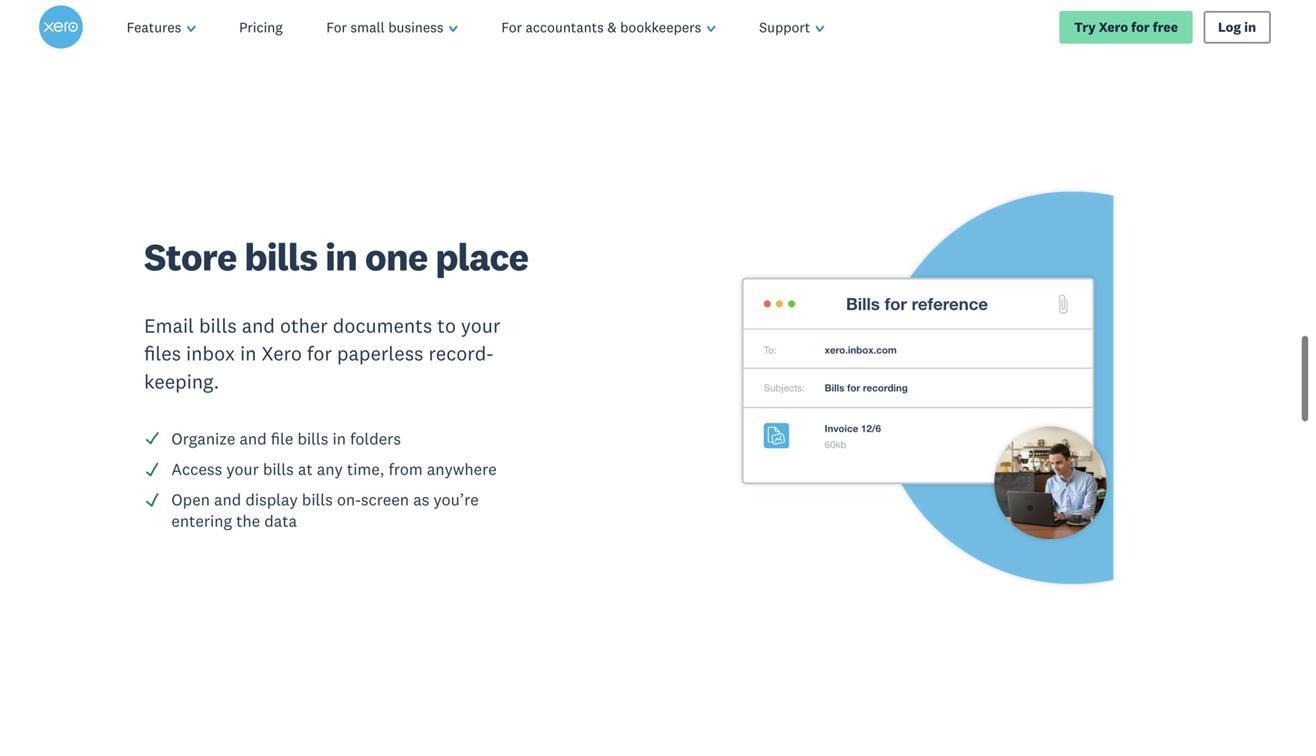 Task type: describe. For each thing, give the bounding box(es) containing it.
included image for open and display bills on-screen as you're entering the data
[[144, 493, 160, 510]]

in up access your bills at any time, from anywhere
[[333, 431, 346, 451]]

store
[[144, 235, 237, 283]]

for small business button
[[305, 0, 480, 55]]

included image for organize and file bills in folders
[[144, 433, 160, 449]]

try xero for free
[[1074, 19, 1178, 35]]

record-
[[429, 343, 493, 368]]

email bills and other documents to your files inbox in xero for paperless record- keeping.
[[144, 315, 501, 396]]

files
[[144, 343, 181, 368]]

0 vertical spatial xero
[[1099, 19, 1128, 35]]

for for for accountants & bookkeepers
[[501, 18, 522, 36]]

your inside 'email bills and other documents to your files inbox in xero for paperless record- keeping.'
[[461, 315, 501, 340]]

in inside 'email bills and other documents to your files inbox in xero for paperless record- keeping.'
[[240, 343, 256, 368]]

1 horizontal spatial for
[[1131, 19, 1150, 35]]

features button
[[105, 0, 217, 55]]

open and display bills on-screen as you're entering the data
[[171, 492, 479, 533]]

at
[[298, 461, 313, 481]]

support button
[[737, 0, 846, 55]]

access
[[171, 461, 222, 481]]

for accountants & bookkeepers
[[501, 18, 701, 36]]

in left one
[[325, 235, 357, 283]]

one
[[365, 235, 428, 283]]

access your bills at any time, from anywhere
[[171, 461, 497, 481]]

for accountants & bookkeepers button
[[480, 0, 737, 55]]

any
[[317, 461, 343, 481]]

try
[[1074, 19, 1096, 35]]

0 horizontal spatial your
[[226, 461, 259, 481]]

bills inside 'email bills and other documents to your files inbox in xero for paperless record- keeping.'
[[199, 315, 237, 340]]

and for file
[[239, 431, 267, 451]]

as
[[413, 492, 429, 512]]

try xero for free link
[[1060, 11, 1193, 44]]

features
[[127, 18, 181, 36]]

organize
[[171, 431, 235, 451]]

other
[[280, 315, 328, 340]]

business
[[388, 18, 444, 36]]

place
[[435, 235, 528, 283]]

anywhere
[[427, 461, 497, 481]]

time,
[[347, 461, 385, 481]]

screen
[[361, 492, 409, 512]]

organize and file bills in folders
[[171, 431, 401, 451]]

&
[[607, 18, 617, 36]]

file
[[271, 431, 293, 451]]

on-
[[337, 492, 361, 512]]

for for for small business
[[326, 18, 347, 36]]

folders
[[350, 431, 401, 451]]



Task type: locate. For each thing, give the bounding box(es) containing it.
0 vertical spatial your
[[461, 315, 501, 340]]

pricing link
[[217, 0, 305, 55]]

email
[[144, 315, 194, 340]]

in
[[1244, 19, 1256, 35], [325, 235, 357, 283], [240, 343, 256, 368], [333, 431, 346, 451]]

bills up inbox
[[199, 315, 237, 340]]

the
[[236, 513, 260, 533]]

2 vertical spatial included image
[[144, 493, 160, 510]]

1 horizontal spatial for
[[501, 18, 522, 36]]

to
[[437, 315, 456, 340]]

log
[[1218, 19, 1241, 35]]

included image for access your bills at any time, from anywhere
[[144, 463, 160, 479]]

small
[[350, 18, 385, 36]]

entering
[[171, 513, 232, 533]]

paperless
[[337, 343, 424, 368]]

1 vertical spatial your
[[226, 461, 259, 481]]

xero down other at top
[[261, 343, 302, 368]]

1 vertical spatial xero
[[261, 343, 302, 368]]

inbox
[[186, 343, 235, 368]]

and for display
[[214, 492, 241, 512]]

in right inbox
[[240, 343, 256, 368]]

and left "file"
[[239, 431, 267, 451]]

1 horizontal spatial xero
[[1099, 19, 1128, 35]]

log in
[[1218, 19, 1256, 35]]

your up display
[[226, 461, 259, 481]]

bills
[[244, 235, 317, 283], [199, 315, 237, 340], [298, 431, 328, 451], [263, 461, 294, 481], [302, 492, 333, 512]]

from
[[389, 461, 423, 481]]

0 vertical spatial included image
[[144, 433, 160, 449]]

2 vertical spatial and
[[214, 492, 241, 512]]

0 vertical spatial for
[[1131, 19, 1150, 35]]

xero inside 'email bills and other documents to your files inbox in xero for paperless record- keeping.'
[[261, 343, 302, 368]]

data
[[264, 513, 297, 533]]

bills inside open and display bills on-screen as you're entering the data
[[302, 492, 333, 512]]

documents
[[333, 315, 432, 340]]

log in link
[[1204, 11, 1271, 44]]

1 vertical spatial for
[[307, 343, 332, 368]]

included image
[[144, 433, 160, 449], [144, 463, 160, 479], [144, 493, 160, 510]]

bills left on-
[[302, 492, 333, 512]]

in right log
[[1244, 19, 1256, 35]]

support
[[759, 18, 810, 36]]

and inside 'email bills and other documents to your files inbox in xero for paperless record- keeping.'
[[242, 315, 275, 340]]

for small business
[[326, 18, 444, 36]]

you're
[[434, 492, 479, 512]]

1 for from the left
[[326, 18, 347, 36]]

0 horizontal spatial for
[[307, 343, 332, 368]]

for inside for small business dropdown button
[[326, 18, 347, 36]]

2 included image from the top
[[144, 463, 160, 479]]

bookkeepers
[[620, 18, 701, 36]]

pricing
[[239, 18, 283, 36]]

0 horizontal spatial xero
[[261, 343, 302, 368]]

0 vertical spatial and
[[242, 315, 275, 340]]

for left free
[[1131, 19, 1150, 35]]

1 included image from the top
[[144, 433, 160, 449]]

display
[[245, 492, 298, 512]]

and left other at top
[[242, 315, 275, 340]]

1 horizontal spatial your
[[461, 315, 501, 340]]

2 for from the left
[[501, 18, 522, 36]]

your right the to
[[461, 315, 501, 340]]

and inside open and display bills on-screen as you're entering the data
[[214, 492, 241, 512]]

for inside 'email bills and other documents to your files inbox in xero for paperless record- keeping.'
[[307, 343, 332, 368]]

bills right "file"
[[298, 431, 328, 451]]

and up the
[[214, 492, 241, 512]]

for down other at top
[[307, 343, 332, 368]]

bills up other at top
[[244, 235, 317, 283]]

open
[[171, 492, 210, 512]]

your
[[461, 315, 501, 340], [226, 461, 259, 481]]

and
[[242, 315, 275, 340], [239, 431, 267, 451], [214, 492, 241, 512]]

store bills in one place
[[144, 235, 528, 283]]

included image left the access
[[144, 463, 160, 479]]

for left 'accountants'
[[501, 18, 522, 36]]

3 included image from the top
[[144, 493, 160, 510]]

a bill that's been emailed to the business's xero inbox is stored in the files library. image
[[668, 178, 1166, 602], [668, 178, 1166, 602]]

0 horizontal spatial for
[[326, 18, 347, 36]]

xero
[[1099, 19, 1128, 35], [261, 343, 302, 368]]

included image left the open
[[144, 493, 160, 510]]

free
[[1153, 19, 1178, 35]]

xero right try
[[1099, 19, 1128, 35]]

1 vertical spatial included image
[[144, 463, 160, 479]]

for left small
[[326, 18, 347, 36]]

included image left organize at the left bottom
[[144, 433, 160, 449]]

xero homepage image
[[39, 5, 83, 49]]

keeping.
[[144, 371, 219, 396]]

for
[[326, 18, 347, 36], [501, 18, 522, 36]]

accountants
[[526, 18, 604, 36]]

1 vertical spatial and
[[239, 431, 267, 451]]

for
[[1131, 19, 1150, 35], [307, 343, 332, 368]]

bills left at
[[263, 461, 294, 481]]

a list of outstanding bills displays in xero so the business can schedule the date on which to pay each one. image
[[144, 0, 642, 25], [144, 0, 642, 25]]

for inside for accountants & bookkeepers dropdown button
[[501, 18, 522, 36]]



Task type: vqa. For each thing, say whether or not it's contained in the screenshot.
third is
no



